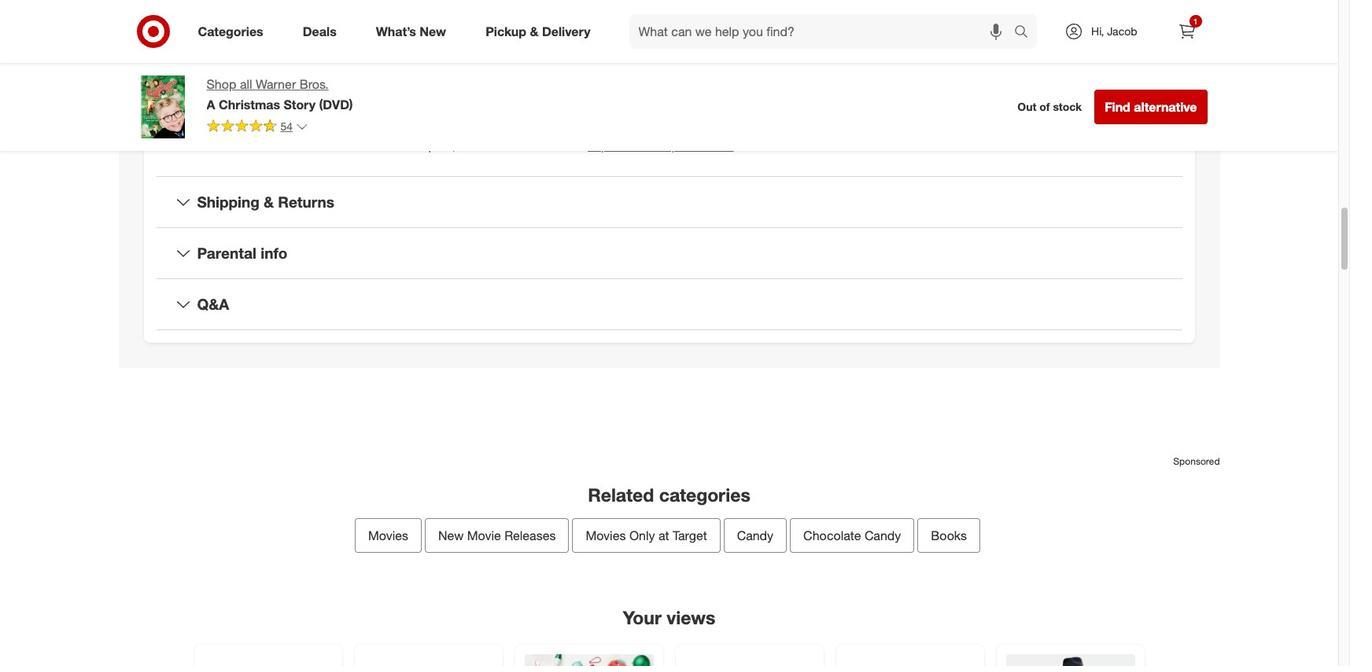 Task type: locate. For each thing, give the bounding box(es) containing it.
0 horizontal spatial the
[[206, 139, 222, 153]]

product
[[672, 139, 711, 153]]

gingerbread playhouse christmas tree ornament set 85ct - wondershop™ image
[[525, 655, 654, 667]]

0 vertical spatial new
[[420, 23, 446, 39]]

54 link
[[207, 119, 309, 137]]

books
[[931, 528, 967, 544]]

report
[[588, 139, 622, 153]]

chocolate
[[804, 528, 862, 544]]

categories
[[659, 484, 751, 506]]

new left movie
[[438, 528, 464, 544]]

0 vertical spatial or
[[322, 88, 332, 102]]

candy right "target" at the bottom of the page
[[737, 528, 774, 544]]

region containing related categories
[[118, 393, 1220, 667]]

or right usa
[[322, 88, 332, 102]]

pokemon trading card game: scarlet & violet 151 elite trainer box image
[[364, 655, 493, 667]]

(dpci)
[[268, 40, 302, 54]]

alternative
[[1134, 99, 1198, 115]]

want
[[476, 139, 500, 153]]

new right what's
[[420, 23, 446, 39]]

your views
[[623, 607, 716, 629]]

&
[[530, 23, 539, 39], [264, 193, 274, 211]]

candy
[[737, 528, 774, 544], [865, 528, 901, 544]]

& inside dropdown button
[[264, 193, 274, 211]]

aren't
[[318, 139, 345, 153]]

purified drinking water - 24pk/16.9 fl oz bottles - good & gather™ image
[[685, 655, 814, 667]]

women's colorblock striped rib sweater - cupshe image
[[1006, 655, 1135, 667]]

0 vertical spatial the
[[278, 88, 294, 102]]

find alternative button
[[1095, 90, 1208, 124]]

target
[[673, 528, 707, 544]]

new movie releases
[[438, 528, 556, 544]]

new inside new movie releases link
[[438, 528, 464, 544]]

bros.
[[300, 76, 329, 92]]

shop all warner bros. a christmas story (dvd)
[[207, 76, 353, 112]]

complete,
[[407, 139, 456, 153]]

q&a button
[[156, 279, 1183, 329]]

1 vertical spatial &
[[264, 193, 274, 211]]

above
[[285, 139, 315, 153]]

to
[[503, 139, 512, 153]]

image of a christmas story (dvd) image
[[131, 76, 194, 139]]

1 horizontal spatial or
[[394, 139, 404, 153]]

at
[[659, 528, 669, 544]]

1 movies from the left
[[368, 528, 409, 544]]

out of stock
[[1018, 100, 1082, 114]]

movies for movies
[[368, 528, 409, 544]]

item number (dpci)
[[197, 40, 302, 54]]

2 movies from the left
[[586, 528, 626, 544]]

deals link
[[289, 14, 356, 49]]

0 horizontal spatial movies
[[368, 528, 409, 544]]

number
[[224, 40, 265, 54]]

info.
[[714, 139, 734, 153]]

movies link
[[355, 519, 422, 554]]

what's new link
[[363, 14, 466, 49]]

if
[[197, 139, 203, 153]]

1 horizontal spatial movies
[[586, 528, 626, 544]]

0 horizontal spatial &
[[264, 193, 274, 211]]

new
[[420, 23, 446, 39], [438, 528, 464, 544]]

candy right chocolate
[[865, 528, 901, 544]]

chocolate candy
[[804, 528, 901, 544]]

shipping
[[197, 193, 260, 211]]

movies only at target
[[586, 528, 707, 544]]

1 candy from the left
[[737, 528, 774, 544]]

movies for movies only at target
[[586, 528, 626, 544]]

in
[[266, 88, 275, 102]]

story
[[284, 97, 316, 112]]

categories
[[198, 23, 263, 39]]

what's new
[[376, 23, 446, 39]]

& right "pickup"
[[530, 23, 539, 39]]

:
[[229, 88, 232, 102]]

region
[[118, 393, 1220, 667]]

2 candy from the left
[[865, 528, 901, 544]]

1 horizontal spatial candy
[[865, 528, 901, 544]]

& left returns
[[264, 193, 274, 211]]

details
[[250, 139, 282, 153]]

1 vertical spatial new
[[438, 528, 464, 544]]

jelly belly boba tea mix - 1oz image
[[203, 655, 333, 667]]

54
[[281, 120, 293, 133]]

the right if
[[206, 139, 222, 153]]

the
[[278, 88, 294, 102], [206, 139, 222, 153]]

1 horizontal spatial &
[[530, 23, 539, 39]]

0 vertical spatial &
[[530, 23, 539, 39]]

pickup & delivery link
[[472, 14, 610, 49]]

new inside what's new link
[[420, 23, 446, 39]]

the right in
[[278, 88, 294, 102]]

or right accurate
[[394, 139, 404, 153]]

0 horizontal spatial candy
[[737, 528, 774, 544]]

movies
[[368, 528, 409, 544], [586, 528, 626, 544]]

& for shipping
[[264, 193, 274, 211]]

deals
[[303, 23, 337, 39]]

if the item details above aren't accurate or complete, we want to know about it. report incorrect product info.
[[197, 139, 734, 153]]

or
[[322, 88, 332, 102], [394, 139, 404, 153]]



Task type: vqa. For each thing, say whether or not it's contained in the screenshot.
New to the bottom
yes



Task type: describe. For each thing, give the bounding box(es) containing it.
jacob
[[1108, 24, 1138, 38]]

item
[[197, 40, 220, 54]]

movies only at target link
[[573, 519, 721, 554]]

categories link
[[185, 14, 283, 49]]

made
[[235, 88, 263, 102]]

imported
[[335, 88, 381, 102]]

origin : made in the usa or imported
[[197, 88, 381, 102]]

pickup
[[486, 23, 527, 39]]

usa
[[297, 88, 319, 102]]

pickup & delivery
[[486, 23, 591, 39]]

shipping & returns button
[[156, 177, 1183, 228]]

candy link
[[724, 519, 787, 554]]

0 horizontal spatial or
[[322, 88, 332, 102]]

shipping & returns
[[197, 193, 334, 211]]

returns
[[278, 193, 334, 211]]

out
[[1018, 100, 1037, 114]]

hi, jacob
[[1092, 24, 1138, 38]]

info
[[261, 244, 288, 262]]

books link
[[918, 519, 981, 554]]

know
[[515, 139, 542, 153]]

your
[[623, 607, 662, 629]]

only
[[630, 528, 655, 544]]

& for pickup
[[530, 23, 539, 39]]

find
[[1105, 99, 1131, 115]]

christmas
[[219, 97, 280, 112]]

1 horizontal spatial the
[[278, 88, 294, 102]]

related categories
[[588, 484, 751, 506]]

1 vertical spatial or
[[394, 139, 404, 153]]

views
[[667, 607, 716, 629]]

about
[[545, 139, 573, 153]]

movie
[[467, 528, 501, 544]]

chocolate candy link
[[790, 519, 915, 554]]

sponsored
[[1174, 455, 1220, 467]]

parental info
[[197, 244, 288, 262]]

what's
[[376, 23, 416, 39]]

parental info button
[[156, 228, 1183, 278]]

parental
[[197, 244, 257, 262]]

warner
[[256, 76, 296, 92]]

report incorrect product info. button
[[588, 139, 734, 154]]

stock
[[1053, 100, 1082, 114]]

What can we help you find? suggestions appear below search field
[[629, 14, 1019, 49]]

item
[[225, 139, 246, 153]]

hi,
[[1092, 24, 1105, 38]]

origin
[[197, 88, 229, 102]]

releases
[[505, 528, 556, 544]]

1 link
[[1170, 14, 1205, 49]]

new movie releases link
[[425, 519, 569, 554]]

incorrect
[[625, 139, 669, 153]]

1
[[1194, 17, 1198, 26]]

find alternative
[[1105, 99, 1198, 115]]

(dvd)
[[319, 97, 353, 112]]

shop
[[207, 76, 236, 92]]

delivery
[[542, 23, 591, 39]]

search
[[1008, 25, 1045, 41]]

a
[[207, 97, 215, 112]]

we
[[459, 139, 473, 153]]

search button
[[1008, 14, 1045, 52]]

del monte diced peaches fruit cup snacks image
[[846, 655, 975, 667]]

related
[[588, 484, 654, 506]]

it.
[[576, 139, 585, 153]]

of
[[1040, 100, 1050, 114]]

q&a
[[197, 295, 229, 313]]

1 vertical spatial the
[[206, 139, 222, 153]]

accurate
[[348, 139, 391, 153]]

all
[[240, 76, 252, 92]]



